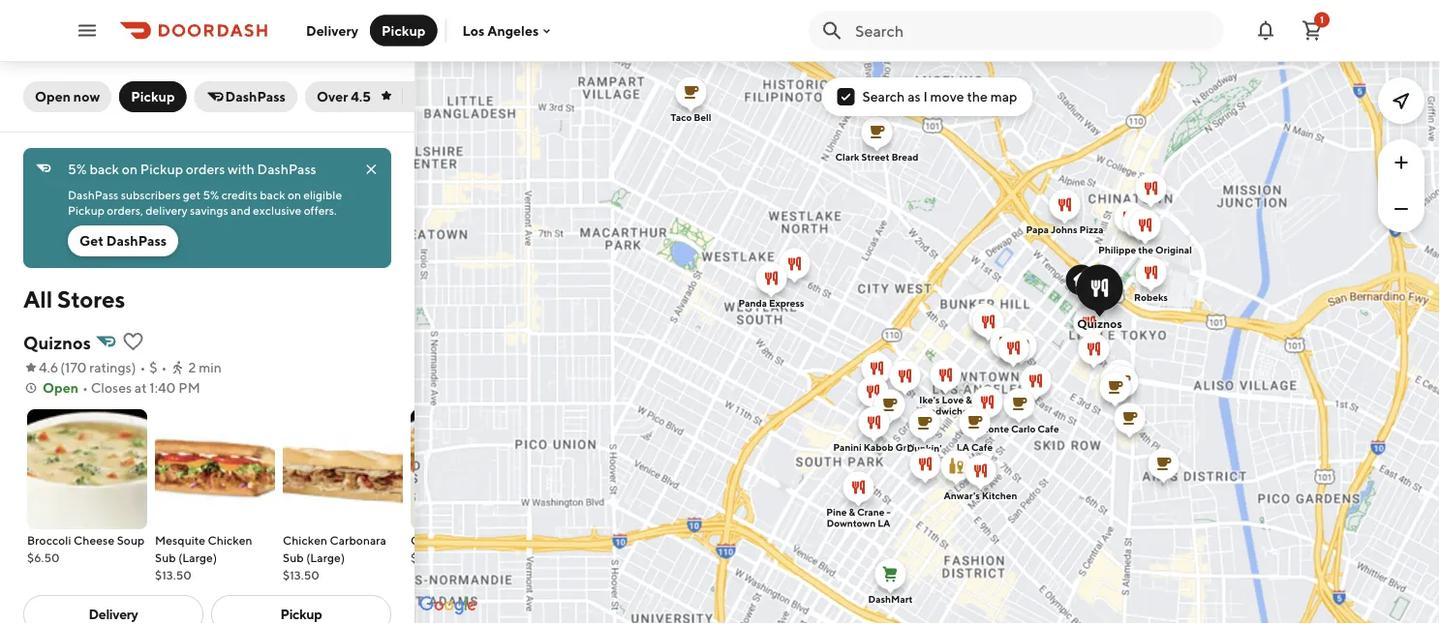 Task type: describe. For each thing, give the bounding box(es) containing it.
credits
[[222, 188, 258, 202]]

0 horizontal spatial pickup button
[[119, 81, 187, 112]]

pickup for the leftmost the pickup button
[[131, 89, 175, 105]]

click to add this store to your saved list image
[[122, 330, 145, 354]]

pickup inside dashpass subscribers get 5% credits back on eligible pickup orders, delivery savings and exclusive offers.
[[68, 203, 105, 217]]

mesquite chicken sub (large) $13.50
[[155, 534, 253, 582]]

delivery for delivery link
[[89, 607, 138, 623]]

back inside dashpass subscribers get 5% credits back on eligible pickup orders, delivery savings and exclusive offers.
[[260, 188, 285, 202]]

1
[[1321, 14, 1325, 25]]

cheese
[[74, 534, 115, 547]]

pickup link
[[211, 596, 391, 625]]

dashpass inside dashpass subscribers get 5% credits back on eligible pickup orders, delivery savings and exclusive offers.
[[68, 188, 119, 202]]

0 horizontal spatial •
[[82, 380, 88, 396]]

delivery
[[146, 203, 188, 217]]

1 items, open order cart image
[[1301, 19, 1325, 42]]

over
[[317, 89, 348, 105]]

5% back on pickup orders with dashpass
[[68, 161, 316, 177]]

los angeles button
[[463, 23, 555, 39]]

)
[[131, 360, 136, 376]]

chicken noodle soup $6.50
[[411, 534, 528, 565]]

get dashpass button
[[68, 226, 179, 257]]

2 min
[[188, 360, 222, 376]]

search
[[863, 89, 905, 105]]

map
[[991, 89, 1018, 105]]

carbonara
[[330, 534, 387, 547]]

all stores
[[23, 285, 125, 313]]

chicken inside mesquite chicken sub (large) $13.50
[[208, 534, 253, 547]]

dashpass up with
[[225, 89, 286, 105]]

open menu image
[[76, 19, 99, 42]]

broccoli cheese soup $6.50
[[27, 534, 145, 565]]

savings
[[190, 203, 228, 217]]

Store search: begin typing to search for stores available on DoorDash text field
[[856, 20, 1212, 41]]

dashpass up the exclusive
[[257, 161, 316, 177]]

stores
[[57, 285, 125, 313]]

broccoli cheese soup image
[[27, 410, 147, 530]]

orders
[[186, 161, 225, 177]]

dashpass down orders,
[[106, 233, 167, 249]]

0 horizontal spatial 5%
[[68, 161, 87, 177]]

open now
[[35, 89, 100, 105]]

$
[[150, 360, 158, 376]]

with
[[228, 161, 255, 177]]

soup for chicken noodle soup $6.50
[[500, 534, 528, 547]]

closes
[[91, 380, 132, 396]]

Search as I move the map checkbox
[[838, 88, 855, 106]]

• for • $
[[140, 360, 146, 376]]

4.5
[[351, 89, 371, 105]]

pickup for the top the pickup button
[[382, 22, 426, 38]]

map region
[[178, 0, 1441, 625]]

• $
[[140, 360, 158, 376]]

i
[[924, 89, 928, 105]]

angeles
[[488, 23, 539, 39]]

0 horizontal spatial back
[[90, 161, 119, 177]]

on inside dashpass subscribers get 5% credits back on eligible pickup orders, delivery savings and exclusive offers.
[[288, 188, 301, 202]]

get dashpass
[[79, 233, 167, 249]]

open • closes at 1:40 pm
[[43, 380, 200, 396]]

and
[[231, 203, 251, 217]]

delivery button
[[295, 15, 370, 46]]

• for •
[[161, 360, 167, 376]]

subscribers
[[121, 188, 181, 202]]

dashpass subscribers get 5% credits back on eligible pickup orders, delivery savings and exclusive offers.
[[68, 188, 345, 217]]

los
[[463, 23, 485, 39]]

get
[[79, 233, 104, 249]]

eligible
[[304, 188, 342, 202]]

delivery link
[[23, 596, 203, 625]]

chicken for chicken carbonara sub (large) $13.50
[[283, 534, 328, 547]]

average rating of 4.6 out of 5 element
[[23, 359, 58, 378]]

dashpass button
[[194, 81, 297, 112]]

at
[[135, 380, 147, 396]]

as
[[908, 89, 921, 105]]

notification bell image
[[1255, 19, 1278, 42]]



Task type: vqa. For each thing, say whether or not it's contained in the screenshot.
Chicken Carbonara Sub (Large) $13.50
yes



Task type: locate. For each thing, give the bounding box(es) containing it.
-
[[887, 507, 891, 518], [887, 507, 891, 518]]

la
[[957, 442, 970, 453], [957, 442, 970, 453], [878, 518, 891, 530], [878, 518, 891, 530]]

delivery down broccoli cheese soup $6.50
[[89, 607, 138, 623]]

•
[[140, 360, 146, 376], [161, 360, 167, 376], [82, 380, 88, 396]]

clark
[[836, 152, 860, 163], [836, 152, 860, 163]]

zoom out image
[[1390, 198, 1414, 221]]

$6.50 inside chicken noodle soup $6.50
[[411, 551, 443, 565]]

back up the exclusive
[[260, 188, 285, 202]]

sub for mesquite chicken sub (large)
[[155, 551, 176, 565]]

$13.50 up pickup link
[[283, 569, 320, 582]]

1 horizontal spatial soup
[[500, 534, 528, 547]]

dashpass up orders,
[[68, 188, 119, 202]]

$6.50 for broccoli cheese soup $6.50
[[27, 551, 60, 565]]

panini kabob grill
[[834, 442, 915, 453], [834, 442, 915, 453]]

2 horizontal spatial •
[[161, 360, 167, 376]]

sub inside chicken carbonara sub (large) $13.50
[[283, 551, 304, 565]]

$13.50 inside chicken carbonara sub (large) $13.50
[[283, 569, 320, 582]]

(large) for mesquite
[[178, 551, 217, 565]]

open down ( at bottom left
[[43, 380, 78, 396]]

broccoli
[[27, 534, 71, 547]]

panda
[[739, 298, 767, 309], [739, 298, 767, 309]]

$6.50 down broccoli
[[27, 551, 60, 565]]

(large) down mesquite
[[178, 551, 217, 565]]

$13.50 for chicken carbonara sub (large) $13.50
[[283, 569, 320, 582]]

delivery for "delivery" button
[[306, 22, 359, 38]]

1 horizontal spatial chicken
[[283, 534, 328, 547]]

0 horizontal spatial chicken
[[208, 534, 253, 547]]

1 (large) from the left
[[178, 551, 217, 565]]

philippe
[[1099, 245, 1137, 256], [1099, 245, 1137, 256]]

chicken
[[208, 534, 253, 547], [283, 534, 328, 547], [411, 534, 455, 547]]

soup
[[117, 534, 145, 547], [500, 534, 528, 547]]

chicken inside chicken noodle soup $6.50
[[411, 534, 455, 547]]

1 $13.50 from the left
[[155, 569, 192, 582]]

orders,
[[107, 203, 143, 217]]

anwar's
[[944, 491, 980, 502], [944, 491, 980, 502]]

1 horizontal spatial (large)
[[306, 551, 345, 565]]

3 chicken from the left
[[411, 534, 455, 547]]

1 vertical spatial open
[[43, 380, 78, 396]]

pickup right now
[[131, 89, 175, 105]]

sub inside mesquite chicken sub (large) $13.50
[[155, 551, 176, 565]]

(large) inside mesquite chicken sub (large) $13.50
[[178, 551, 217, 565]]

dashmart
[[869, 594, 913, 606], [869, 594, 913, 606]]

1 vertical spatial delivery
[[89, 607, 138, 623]]

chicken left "noodle"
[[411, 534, 455, 547]]

bell
[[694, 112, 712, 123], [694, 112, 712, 123]]

recenter the map image
[[1390, 89, 1414, 112]]

chicken right mesquite
[[208, 534, 253, 547]]

$6.50 for chicken noodle soup $6.50
[[411, 551, 443, 565]]

0 vertical spatial open
[[35, 89, 71, 105]]

chicken for chicken noodle soup $6.50
[[411, 534, 455, 547]]

pm
[[179, 380, 200, 396]]

(large) down carbonara
[[306, 551, 345, 565]]

0 horizontal spatial (large)
[[178, 551, 217, 565]]

now
[[73, 89, 100, 105]]

0 horizontal spatial soup
[[117, 534, 145, 547]]

1 horizontal spatial on
[[288, 188, 301, 202]]

zoom in image
[[1390, 151, 1414, 174]]

pickup up subscribers
[[140, 161, 183, 177]]

170
[[65, 360, 87, 376]]

1 vertical spatial 5%
[[203, 188, 219, 202]]

0 horizontal spatial $13.50
[[155, 569, 192, 582]]

5% down open now button
[[68, 161, 87, 177]]

ratings
[[89, 360, 131, 376]]

soup inside chicken noodle soup $6.50
[[500, 534, 528, 547]]

sub for chicken carbonara sub (large)
[[283, 551, 304, 565]]

chicken inside chicken carbonara sub (large) $13.50
[[283, 534, 328, 547]]

$6.50 inside broccoli cheese soup $6.50
[[27, 551, 60, 565]]

papa
[[1027, 224, 1049, 235], [1027, 224, 1049, 235]]

grill
[[896, 442, 915, 453], [896, 442, 915, 453]]

los angeles
[[463, 23, 539, 39]]

1 horizontal spatial pickup button
[[370, 15, 437, 46]]

(
[[60, 360, 65, 376]]

(large) inside chicken carbonara sub (large) $13.50
[[306, 551, 345, 565]]

taco bell
[[671, 112, 712, 123], [671, 112, 712, 123]]

pickup up get
[[68, 203, 105, 217]]

0 horizontal spatial sub
[[155, 551, 176, 565]]

(large) for chicken
[[306, 551, 345, 565]]

$13.50 for mesquite chicken sub (large) $13.50
[[155, 569, 192, 582]]

1 $6.50 from the left
[[27, 551, 60, 565]]

pickup left los at the top left of page
[[382, 22, 426, 38]]

0 horizontal spatial on
[[122, 161, 138, 177]]

pickup button right now
[[119, 81, 187, 112]]

delivery
[[306, 22, 359, 38], [89, 607, 138, 623]]

2 $13.50 from the left
[[283, 569, 320, 582]]

mesquite chicken sub (large) image
[[155, 410, 275, 530]]

delivery inside "delivery" button
[[306, 22, 359, 38]]

1 horizontal spatial back
[[260, 188, 285, 202]]

on
[[122, 161, 138, 177], [288, 188, 301, 202]]

robeks
[[1135, 292, 1169, 303], [1135, 292, 1169, 303]]

chicken carbonara sub (large) $13.50
[[283, 534, 387, 582]]

crane
[[858, 507, 885, 518], [858, 507, 885, 518]]

monte
[[980, 424, 1010, 435], [980, 424, 1010, 435]]

min
[[199, 360, 222, 376]]

search as i move the map
[[863, 89, 1018, 105]]

1 horizontal spatial •
[[140, 360, 146, 376]]

chicken carbonara sub (large) image
[[283, 410, 403, 530]]

sandwiches
[[919, 406, 973, 417], [919, 406, 973, 417]]

0 vertical spatial back
[[90, 161, 119, 177]]

0 vertical spatial 5%
[[68, 161, 87, 177]]

0 horizontal spatial delivery
[[89, 607, 138, 623]]

$6.50 up 'powered by google' image
[[411, 551, 443, 565]]

delivery inside delivery link
[[89, 607, 138, 623]]

$13.50 down mesquite
[[155, 569, 192, 582]]

get
[[183, 188, 201, 202]]

love
[[942, 395, 964, 406], [942, 395, 964, 406]]

papa johns pizza philippe the original
[[1027, 224, 1193, 256], [1027, 224, 1193, 256]]

• right )
[[140, 360, 146, 376]]

0 horizontal spatial $6.50
[[27, 551, 60, 565]]

1:40
[[150, 380, 176, 396]]

soup right cheese
[[117, 534, 145, 547]]

&
[[966, 395, 973, 406], [966, 395, 973, 406], [849, 507, 856, 518], [849, 507, 856, 518]]

kabob
[[864, 442, 894, 453], [864, 442, 894, 453]]

1 horizontal spatial sub
[[283, 551, 304, 565]]

1 vertical spatial pickup button
[[119, 81, 187, 112]]

1 horizontal spatial 5%
[[203, 188, 219, 202]]

open for open • closes at 1:40 pm
[[43, 380, 78, 396]]

1 vertical spatial back
[[260, 188, 285, 202]]

0 vertical spatial delivery
[[306, 22, 359, 38]]

soup right "noodle"
[[500, 534, 528, 547]]

downtown
[[827, 518, 876, 530], [827, 518, 876, 530]]

panini
[[834, 442, 862, 453], [834, 442, 862, 453]]

chicken left carbonara
[[283, 534, 328, 547]]

1 horizontal spatial delivery
[[306, 22, 359, 38]]

sub down mesquite
[[155, 551, 176, 565]]

move
[[931, 89, 965, 105]]

dunkin' anwar's kitchen
[[907, 443, 1018, 502], [907, 443, 1018, 502]]

2 soup from the left
[[500, 534, 528, 547]]

all
[[23, 285, 53, 313]]

2
[[188, 360, 196, 376]]

over 4.5
[[317, 89, 371, 105]]

original
[[1156, 245, 1193, 256], [1156, 245, 1193, 256]]

1 soup from the left
[[117, 534, 145, 547]]

pine
[[827, 507, 847, 518], [827, 507, 847, 518]]

1 sub from the left
[[155, 551, 176, 565]]

pine & crane - downtown la
[[827, 507, 891, 530], [827, 507, 891, 530]]

1 vertical spatial on
[[288, 188, 301, 202]]

offers.
[[304, 203, 337, 217]]

open for open now
[[35, 89, 71, 105]]

back up orders,
[[90, 161, 119, 177]]

delivery up over
[[306, 22, 359, 38]]

soup inside broccoli cheese soup $6.50
[[117, 534, 145, 547]]

pickup down chicken carbonara sub (large) $13.50
[[281, 607, 322, 623]]

1 chicken from the left
[[208, 534, 253, 547]]

2 $6.50 from the left
[[411, 551, 443, 565]]

1 horizontal spatial $6.50
[[411, 551, 443, 565]]

mesquite
[[155, 534, 205, 547]]

2 horizontal spatial chicken
[[411, 534, 455, 547]]

quiznos
[[1078, 317, 1123, 331], [1078, 317, 1123, 331], [23, 332, 91, 353]]

2 chicken from the left
[[283, 534, 328, 547]]

2 sub from the left
[[283, 551, 304, 565]]

2 (large) from the left
[[306, 551, 345, 565]]

on up subscribers
[[122, 161, 138, 177]]

dashpass
[[225, 89, 286, 105], [257, 161, 316, 177], [68, 188, 119, 202], [106, 233, 167, 249]]

(large)
[[178, 551, 217, 565], [306, 551, 345, 565]]

exclusive
[[253, 203, 302, 217]]

sub up pickup link
[[283, 551, 304, 565]]

panda express
[[739, 298, 805, 309], [739, 298, 805, 309]]

ike's
[[920, 395, 940, 406], [920, 395, 940, 406]]

noodle
[[458, 534, 498, 547]]

pickup
[[382, 22, 426, 38], [131, 89, 175, 105], [140, 161, 183, 177], [68, 203, 105, 217], [281, 607, 322, 623]]

powered by google image
[[420, 597, 477, 616]]

back
[[90, 161, 119, 177], [260, 188, 285, 202]]

5% up savings
[[203, 188, 219, 202]]

5% inside dashpass subscribers get 5% credits back on eligible pickup orders, delivery savings and exclusive offers.
[[203, 188, 219, 202]]

pickup for pickup link
[[281, 607, 322, 623]]

kitchen
[[982, 491, 1018, 502], [982, 491, 1018, 502]]

soup for broccoli cheese soup $6.50
[[117, 534, 145, 547]]

over 4.5 button
[[305, 81, 434, 112]]

1 horizontal spatial $13.50
[[283, 569, 320, 582]]

0 vertical spatial pickup button
[[370, 15, 437, 46]]

johns
[[1051, 224, 1078, 235], [1051, 224, 1078, 235]]

taco
[[671, 112, 692, 123], [671, 112, 692, 123]]

• down 170
[[82, 380, 88, 396]]

$13.50 inside mesquite chicken sub (large) $13.50
[[155, 569, 192, 582]]

sub
[[155, 551, 176, 565], [283, 551, 304, 565]]

pickup button left los at the top left of page
[[370, 15, 437, 46]]

• right "$"
[[161, 360, 167, 376]]

0 vertical spatial on
[[122, 161, 138, 177]]

4.6
[[39, 360, 58, 376]]

la cafe
[[957, 442, 993, 453], [957, 442, 993, 453]]

( 170 ratings )
[[60, 360, 136, 376]]

open left now
[[35, 89, 71, 105]]

pickup button
[[370, 15, 437, 46], [119, 81, 187, 112]]

on up the exclusive
[[288, 188, 301, 202]]

open now button
[[23, 81, 112, 112]]

1 button
[[1294, 11, 1332, 50]]

open inside button
[[35, 89, 71, 105]]



